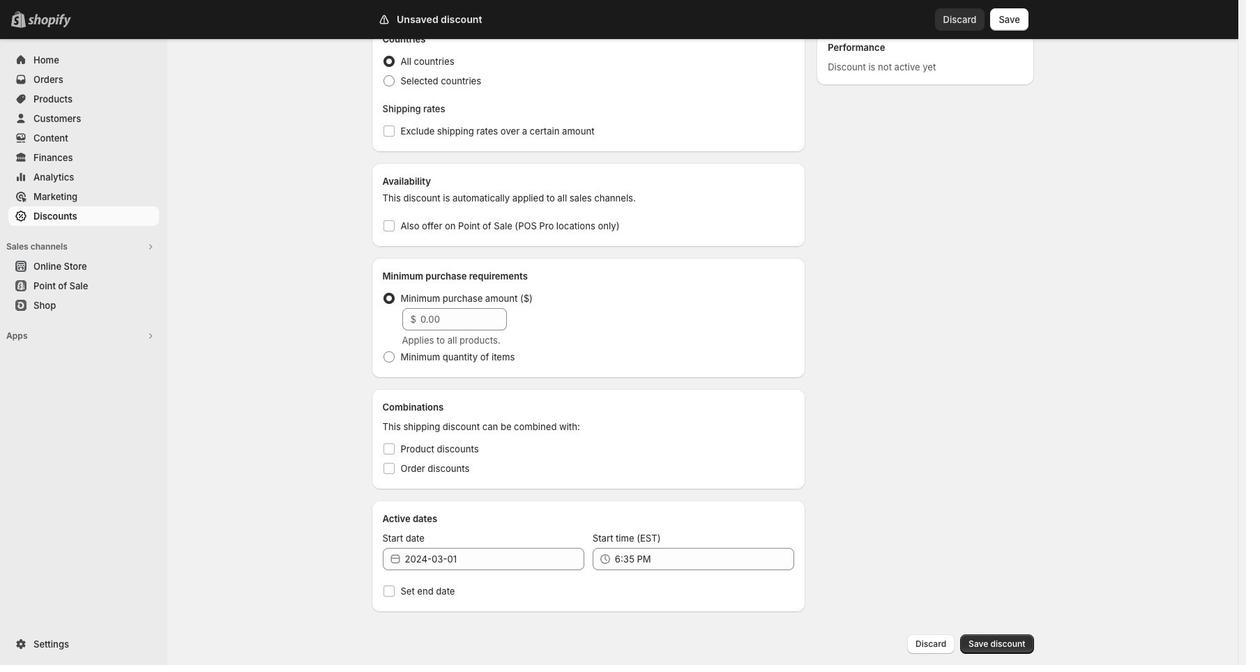 Task type: vqa. For each thing, say whether or not it's contained in the screenshot.
the bottommost settings
no



Task type: describe. For each thing, give the bounding box(es) containing it.
shopify image
[[28, 14, 71, 28]]

YYYY-MM-DD text field
[[405, 548, 584, 570]]



Task type: locate. For each thing, give the bounding box(es) containing it.
0.00 text field
[[420, 308, 507, 331]]

Enter time text field
[[615, 548, 794, 570]]



